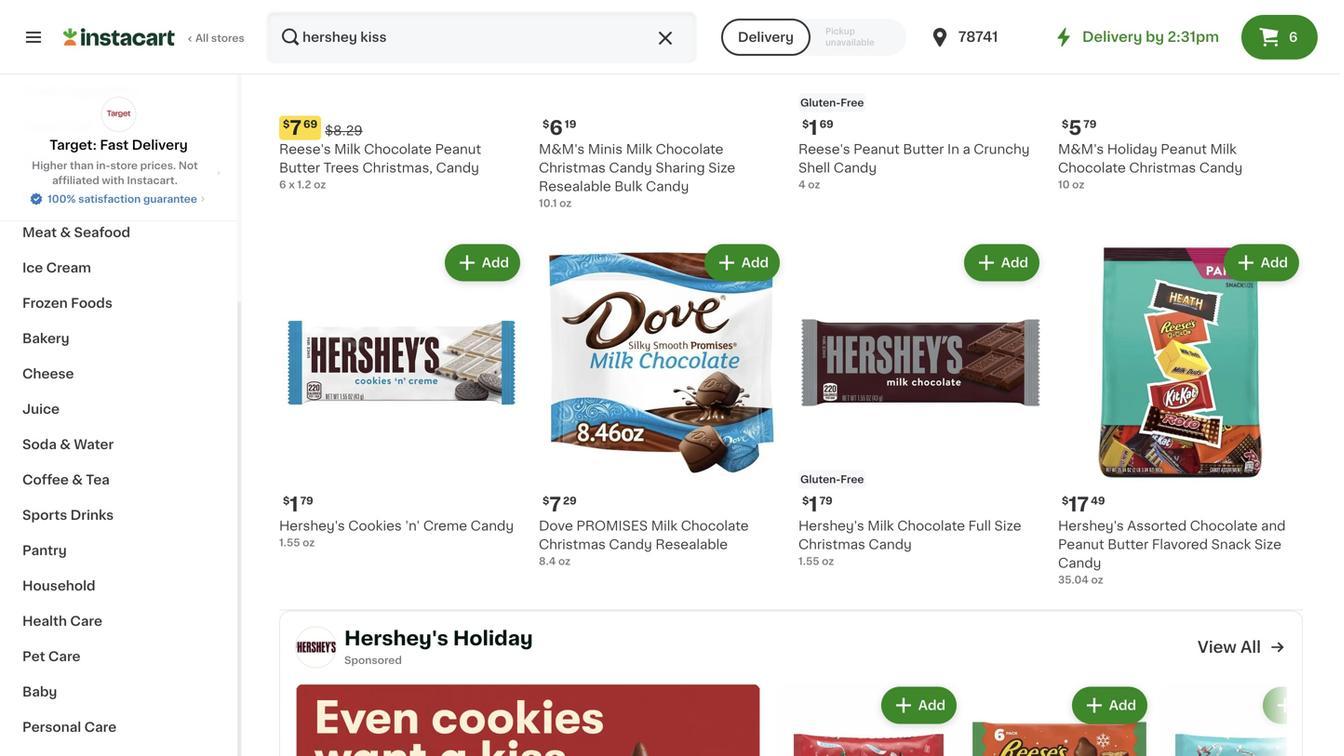 Task type: describe. For each thing, give the bounding box(es) containing it.
$ 1 69
[[802, 118, 834, 138]]

chocolate inside the hershey's milk chocolate full size christmas candy 1.55 oz
[[898, 520, 965, 533]]

10.1
[[539, 198, 557, 209]]

higher than in-store prices. not affiliated with instacart. link
[[15, 158, 222, 188]]

meat
[[22, 226, 57, 239]]

dairy & eggs link
[[11, 144, 226, 180]]

health care
[[22, 615, 102, 628]]

$ 6 19
[[543, 118, 577, 138]]

household link
[[11, 569, 226, 604]]

cheese link
[[11, 357, 226, 392]]

sports
[[22, 509, 67, 522]]

bulk
[[615, 180, 643, 193]]

milk inside the m&m's minis milk chocolate christmas candy sharing size resealable bulk candy 10.1 oz
[[626, 143, 653, 156]]

$ 7 69
[[283, 118, 318, 138]]

in-
[[96, 161, 110, 171]]

juice
[[22, 403, 60, 416]]

78741 button
[[929, 11, 1041, 63]]

reese's milk chocolate peanut butter trees christmas, candy 6 x 1.2 oz
[[279, 143, 481, 190]]

christmas inside the m&m's minis milk chocolate christmas candy sharing size resealable bulk candy 10.1 oz
[[539, 162, 606, 175]]

2 gluten-free from the top
[[801, 475, 864, 485]]

baby
[[22, 686, 57, 699]]

1 vertical spatial 6
[[550, 118, 563, 138]]

hershey's for assorted
[[1058, 520, 1124, 533]]

1 for reese's peanut butter in a crunchy shell candy
[[809, 118, 818, 138]]

ice cream
[[22, 262, 91, 275]]

hershey's for milk
[[799, 520, 865, 533]]

shell
[[799, 162, 831, 175]]

snacks
[[22, 191, 71, 204]]

add for hershey's assorted chocolate and peanut butter flavored snack size candy
[[1261, 256, 1288, 269]]

49
[[1091, 496, 1105, 506]]

79 for hershey's milk chocolate full size christmas candy
[[820, 496, 833, 506]]

ice
[[22, 262, 43, 275]]

by
[[1146, 30, 1165, 44]]

pantry
[[22, 545, 67, 558]]

delivery inside target: fast delivery link
[[132, 139, 188, 152]]

cheese
[[22, 368, 74, 381]]

$ 17 49
[[1062, 495, 1105, 515]]

hershey's holiday spo nsored
[[344, 629, 533, 666]]

$ for hershey's assorted chocolate and peanut butter flavored snack size candy
[[1062, 496, 1069, 506]]

full
[[969, 520, 991, 533]]

meat & seafood
[[22, 226, 130, 239]]

delivery button
[[721, 19, 811, 56]]

$ 5 79
[[1062, 118, 1097, 138]]

add for dove promises milk chocolate christmas candy resealable
[[742, 256, 769, 269]]

spo
[[344, 656, 365, 666]]

milk inside reese's milk chocolate peanut butter trees christmas, candy 6 x 1.2 oz
[[334, 143, 361, 156]]

dove promises milk chocolate christmas candy resealable 8.4 oz
[[539, 520, 749, 567]]

christmas,
[[363, 162, 433, 175]]

ice cream link
[[11, 250, 226, 286]]

fresh fruit link
[[11, 109, 226, 144]]

hershey's cookies 'n' creme candy 1.55 oz
[[279, 520, 514, 548]]

Search field
[[268, 13, 695, 61]]

2 free from the top
[[841, 475, 864, 485]]

bakery link
[[11, 321, 226, 357]]

than
[[70, 161, 94, 171]]

crunchy
[[974, 143, 1030, 156]]

fresh for fresh vegetables
[[22, 85, 60, 98]]

butter inside reese's peanut butter in a crunchy shell candy 4 oz
[[903, 143, 944, 156]]

delivery by 2:31pm
[[1083, 30, 1219, 44]]

pet care link
[[11, 640, 226, 675]]

'n'
[[405, 520, 420, 533]]

$ for m&m's holiday peanut milk chocolate christmas candy
[[1062, 119, 1069, 129]]

& for snacks
[[74, 191, 85, 204]]

candy inside reese's milk chocolate peanut butter trees christmas, candy 6 x 1.2 oz
[[436, 162, 479, 175]]

resealable inside the m&m's minis milk chocolate christmas candy sharing size resealable bulk candy 10.1 oz
[[539, 180, 611, 193]]

assorted
[[1128, 520, 1187, 533]]

oz inside m&m's holiday peanut milk chocolate christmas candy 10 oz
[[1073, 180, 1085, 190]]

& for coffee
[[72, 474, 83, 487]]

affiliated
[[52, 175, 99, 186]]

instacart.
[[127, 175, 178, 186]]

fresh vegetables
[[22, 85, 139, 98]]

1 horizontal spatial all
[[1241, 640, 1261, 656]]

$ for hershey's cookies 'n' creme candy
[[283, 496, 290, 506]]

5
[[1069, 118, 1082, 138]]

personal care
[[22, 721, 117, 734]]

tea
[[86, 474, 110, 487]]

stores
[[211, 33, 245, 43]]

chocolate inside the m&m's minis milk chocolate christmas candy sharing size resealable bulk candy 10.1 oz
[[656, 143, 724, 156]]

butter inside hershey's assorted chocolate and peanut butter flavored snack size candy 35.04 oz
[[1108, 539, 1149, 552]]

target: fast delivery
[[50, 139, 188, 152]]

4
[[799, 180, 806, 190]]

hershey's for cookies
[[279, 520, 345, 533]]

m&m's minis milk chocolate christmas candy sharing size resealable bulk candy 10.1 oz
[[539, 143, 736, 209]]

sports drinks link
[[11, 498, 226, 533]]

cream
[[46, 262, 91, 275]]

bakery
[[22, 332, 69, 345]]

hershey's image
[[295, 627, 337, 669]]

frozen foods link
[[11, 286, 226, 321]]

10
[[1058, 180, 1070, 190]]

baby link
[[11, 675, 226, 710]]

target: fast delivery link
[[50, 97, 188, 155]]

personal care link
[[11, 710, 226, 746]]

sports drinks
[[22, 509, 114, 522]]

store
[[110, 161, 138, 171]]

creme
[[423, 520, 467, 533]]

reese's for reese's milk chocolate peanut butter trees christmas, candy
[[279, 143, 331, 156]]

candy inside the hershey's milk chocolate full size christmas candy 1.55 oz
[[869, 539, 912, 552]]

& for meat
[[60, 226, 71, 239]]

frozen foods
[[22, 297, 112, 310]]

delivery by 2:31pm link
[[1053, 26, 1219, 48]]

all stores
[[195, 33, 245, 43]]

fast
[[100, 139, 129, 152]]

oz inside hershey's cookies 'n' creme candy 1.55 oz
[[303, 538, 315, 548]]

m&m's for 6
[[539, 143, 585, 156]]

in
[[948, 143, 960, 156]]

$ 7 29
[[543, 495, 577, 515]]

79 for m&m's holiday peanut milk chocolate christmas candy
[[1084, 119, 1097, 129]]

water
[[74, 438, 114, 451]]

milk inside the hershey's milk chocolate full size christmas candy 1.55 oz
[[868, 520, 894, 533]]

peanut inside m&m's holiday peanut milk chocolate christmas candy 10 oz
[[1161, 143, 1207, 156]]

item carousel region
[[761, 684, 1340, 757]]

19
[[565, 119, 577, 129]]

7 for $ 7 69
[[290, 118, 302, 138]]

personal
[[22, 721, 81, 734]]

dairy & eggs
[[22, 155, 109, 168]]

snacks & candy link
[[11, 180, 226, 215]]

holiday for hershey's
[[453, 629, 533, 649]]

instacart logo image
[[63, 26, 175, 48]]

seafood
[[74, 226, 130, 239]]

chocolate inside hershey's assorted chocolate and peanut butter flavored snack size candy 35.04 oz
[[1190, 520, 1258, 533]]

oz inside the hershey's milk chocolate full size christmas candy 1.55 oz
[[822, 557, 834, 567]]

$ for m&m's minis milk chocolate christmas candy sharing size resealable bulk candy
[[543, 119, 550, 129]]

$ 1 79 for hershey's cookies 'n' creme candy
[[283, 495, 313, 515]]

flavored
[[1152, 539, 1208, 552]]

8.4
[[539, 557, 556, 567]]

coffee & tea
[[22, 474, 110, 487]]



Task type: locate. For each thing, give the bounding box(es) containing it.
0 horizontal spatial resealable
[[539, 180, 611, 193]]

1 vertical spatial butter
[[279, 162, 320, 175]]

1 vertical spatial resealable
[[656, 539, 728, 552]]

coffee & tea link
[[11, 463, 226, 498]]

delivery inside delivery by 2:31pm link
[[1083, 30, 1143, 44]]

$ inside $ 6 19
[[543, 119, 550, 129]]

& right meat
[[60, 226, 71, 239]]

christmas inside the hershey's milk chocolate full size christmas candy 1.55 oz
[[799, 539, 866, 552]]

add button for creme
[[447, 246, 519, 280]]

0 horizontal spatial butter
[[279, 162, 320, 175]]

79
[[1084, 119, 1097, 129], [300, 496, 313, 506], [820, 496, 833, 506]]

1 vertical spatial gluten-free
[[801, 475, 864, 485]]

minis
[[588, 143, 623, 156]]

& left tea
[[72, 474, 83, 487]]

care right 'health'
[[70, 615, 102, 628]]

0 vertical spatial 1.55
[[279, 538, 300, 548]]

fresh
[[22, 85, 60, 98], [22, 120, 60, 133]]

& down target:
[[62, 155, 73, 168]]

target: fast delivery logo image
[[101, 97, 136, 132]]

higher than in-store prices. not affiliated with instacart.
[[32, 161, 198, 186]]

&
[[62, 155, 73, 168], [74, 191, 85, 204], [60, 226, 71, 239], [60, 438, 71, 451], [72, 474, 83, 487]]

fresh vegetables link
[[11, 74, 226, 109]]

add button for and
[[1226, 246, 1298, 280]]

prices.
[[140, 161, 176, 171]]

0 horizontal spatial holiday
[[453, 629, 533, 649]]

100%
[[48, 194, 76, 204]]

all right view
[[1241, 640, 1261, 656]]

1 reese's from the left
[[279, 143, 331, 156]]

holiday for m&m's
[[1108, 143, 1158, 156]]

2 horizontal spatial 6
[[1289, 31, 1298, 44]]

fresh up fresh fruit
[[22, 85, 60, 98]]

2:31pm
[[1168, 30, 1219, 44]]

1 m&m's from the left
[[539, 143, 585, 156]]

1 vertical spatial 1.55
[[799, 557, 820, 567]]

1 $ 1 79 from the left
[[283, 495, 313, 515]]

0 vertical spatial fresh
[[22, 85, 60, 98]]

2 m&m's from the left
[[1058, 143, 1104, 156]]

& down affiliated at top left
[[74, 191, 85, 204]]

2 horizontal spatial delivery
[[1083, 30, 1143, 44]]

chocolate inside reese's milk chocolate peanut butter trees christmas, candy 6 x 1.2 oz
[[364, 143, 432, 156]]

candy inside hershey's assorted chocolate and peanut butter flavored snack size candy 35.04 oz
[[1058, 557, 1102, 570]]

$ inside $ 7 29
[[543, 496, 550, 506]]

69
[[303, 119, 318, 129], [820, 119, 834, 129]]

soda & water link
[[11, 427, 226, 463]]

2 vertical spatial butter
[[1108, 539, 1149, 552]]

peanut
[[435, 143, 481, 156], [854, 143, 900, 156], [1161, 143, 1207, 156], [1058, 539, 1105, 552]]

0 horizontal spatial 1.55
[[279, 538, 300, 548]]

delivery inside 'delivery' button
[[738, 31, 794, 44]]

1 horizontal spatial 1.55
[[799, 557, 820, 567]]

size inside hershey's assorted chocolate and peanut butter flavored snack size candy 35.04 oz
[[1255, 539, 1282, 552]]

m&m's inside m&m's holiday peanut milk chocolate christmas candy 10 oz
[[1058, 143, 1104, 156]]

m&m's for 5
[[1058, 143, 1104, 156]]

2 vertical spatial care
[[84, 721, 117, 734]]

1 vertical spatial free
[[841, 475, 864, 485]]

reese's for reese's peanut butter in a crunchy shell candy
[[799, 143, 850, 156]]

meat & seafood link
[[11, 215, 226, 250]]

0 vertical spatial resealable
[[539, 180, 611, 193]]

eggs
[[76, 155, 109, 168]]

2 gluten- from the top
[[801, 475, 841, 485]]

100% satisfaction guarantee
[[48, 194, 197, 204]]

snacks & candy
[[22, 191, 133, 204]]

vegetables
[[63, 85, 139, 98]]

sharing
[[656, 162, 705, 175]]

size inside the hershey's milk chocolate full size christmas candy 1.55 oz
[[995, 520, 1022, 533]]

size inside the m&m's minis milk chocolate christmas candy sharing size resealable bulk candy 10.1 oz
[[709, 162, 736, 175]]

candy inside hershey's cookies 'n' creme candy 1.55 oz
[[471, 520, 514, 533]]

health
[[22, 615, 67, 628]]

free up the hershey's milk chocolate full size christmas candy 1.55 oz
[[841, 475, 864, 485]]

& for dairy
[[62, 155, 73, 168]]

79 for hershey's cookies 'n' creme candy
[[300, 496, 313, 506]]

resealable inside the dove promises milk chocolate christmas candy resealable 8.4 oz
[[656, 539, 728, 552]]

6 inside reese's milk chocolate peanut butter trees christmas, candy 6 x 1.2 oz
[[279, 180, 286, 190]]

size right full
[[995, 520, 1022, 533]]

$ inside $ 1 69
[[802, 119, 809, 129]]

product group containing 17
[[1058, 241, 1303, 588]]

chocolate inside the dove promises milk chocolate christmas candy resealable 8.4 oz
[[681, 520, 749, 533]]

0 vertical spatial care
[[70, 615, 102, 628]]

butter inside reese's milk chocolate peanut butter trees christmas, candy 6 x 1.2 oz
[[279, 162, 320, 175]]

1 horizontal spatial m&m's
[[1058, 143, 1104, 156]]

6 inside button
[[1289, 31, 1298, 44]]

add button
[[447, 246, 519, 280], [706, 246, 778, 280], [966, 246, 1038, 280], [1226, 246, 1298, 280], [883, 689, 955, 723], [1074, 689, 1146, 723]]

7 inside product group
[[550, 495, 561, 515]]

1 horizontal spatial holiday
[[1108, 143, 1158, 156]]

0 horizontal spatial 79
[[300, 496, 313, 506]]

m&m's down the $ 5 79
[[1058, 143, 1104, 156]]

& for soda
[[60, 438, 71, 451]]

milk inside the dove promises milk chocolate christmas candy resealable 8.4 oz
[[651, 520, 678, 533]]

0 horizontal spatial delivery
[[132, 139, 188, 152]]

1 gluten- from the top
[[801, 98, 841, 108]]

fresh up dairy
[[22, 120, 60, 133]]

m&m's holiday peanut milk chocolate christmas candy 10 oz
[[1058, 143, 1243, 190]]

1 horizontal spatial delivery
[[738, 31, 794, 44]]

0 vertical spatial holiday
[[1108, 143, 1158, 156]]

care right pet at left
[[48, 651, 80, 664]]

add button for full
[[966, 246, 1038, 280]]

butter up 1.2
[[279, 162, 320, 175]]

soda & water
[[22, 438, 114, 451]]

1 for hershey's cookies 'n' creme candy
[[290, 495, 298, 515]]

& right the soda
[[60, 438, 71, 451]]

$ for dove promises milk chocolate christmas candy resealable
[[543, 496, 550, 506]]

1
[[809, 118, 818, 138], [290, 495, 298, 515], [809, 495, 818, 515]]

1 vertical spatial fresh
[[22, 120, 60, 133]]

0 horizontal spatial 7
[[290, 118, 302, 138]]

chocolate
[[364, 143, 432, 156], [656, 143, 724, 156], [1058, 162, 1126, 175], [681, 520, 749, 533], [898, 520, 965, 533], [1190, 520, 1258, 533]]

$7.69 original price: $8.29 element
[[279, 116, 524, 140]]

reese's up the shell
[[799, 143, 850, 156]]

2 reese's from the left
[[799, 143, 850, 156]]

size down and
[[1255, 539, 1282, 552]]

fresh fruit
[[22, 120, 94, 133]]

add for hershey's milk chocolate full size christmas candy
[[1001, 256, 1029, 269]]

29
[[563, 496, 577, 506]]

2 vertical spatial size
[[1255, 539, 1282, 552]]

$ 1 79 for hershey's milk chocolate full size christmas candy
[[802, 495, 833, 515]]

1 vertical spatial care
[[48, 651, 80, 664]]

all stores link
[[63, 11, 246, 63]]

1 horizontal spatial 69
[[820, 119, 834, 129]]

product group
[[279, 241, 524, 551], [539, 241, 784, 569], [799, 241, 1044, 569], [1058, 241, 1303, 588], [777, 684, 961, 757], [968, 684, 1152, 757], [1159, 684, 1340, 757]]

1 free from the top
[[841, 98, 864, 108]]

reese's inside reese's milk chocolate peanut butter trees christmas, candy 6 x 1.2 oz
[[279, 143, 331, 156]]

$ for reese's peanut butter in a crunchy shell candy
[[802, 119, 809, 129]]

oz inside reese's milk chocolate peanut butter trees christmas, candy 6 x 1.2 oz
[[314, 180, 326, 190]]

free down service type group
[[841, 98, 864, 108]]

1 vertical spatial 7
[[550, 495, 561, 515]]

delivery for delivery
[[738, 31, 794, 44]]

1 horizontal spatial 79
[[820, 496, 833, 506]]

peanut inside hershey's assorted chocolate and peanut butter flavored snack size candy 35.04 oz
[[1058, 539, 1105, 552]]

hershey's inside hershey's holiday spo nsored
[[344, 629, 449, 649]]

pet care
[[22, 651, 80, 664]]

candy inside the dove promises milk chocolate christmas candy resealable 8.4 oz
[[609, 539, 652, 552]]

m&m's down $ 6 19
[[539, 143, 585, 156]]

hershey's inside hershey's cookies 'n' creme candy 1.55 oz
[[279, 520, 345, 533]]

pet
[[22, 651, 45, 664]]

1 gluten-free from the top
[[801, 98, 864, 108]]

reese's inside reese's peanut butter in a crunchy shell candy 4 oz
[[799, 143, 850, 156]]

7 left 29
[[550, 495, 561, 515]]

soda
[[22, 438, 57, 451]]

gluten-free
[[801, 98, 864, 108], [801, 475, 864, 485]]

& inside meat & seafood link
[[60, 226, 71, 239]]

health care link
[[11, 604, 226, 640]]

target:
[[50, 139, 97, 152]]

peanut inside reese's milk chocolate peanut butter trees christmas, candy 6 x 1.2 oz
[[435, 143, 481, 156]]

oz inside reese's peanut butter in a crunchy shell candy 4 oz
[[808, 180, 821, 190]]

1 horizontal spatial 6
[[550, 118, 563, 138]]

0 vertical spatial all
[[195, 33, 209, 43]]

household
[[22, 580, 95, 593]]

100% satisfaction guarantee button
[[29, 188, 208, 207]]

1.55 inside hershey's cookies 'n' creme candy 1.55 oz
[[279, 538, 300, 548]]

hershey's inside the hershey's milk chocolate full size christmas candy 1.55 oz
[[799, 520, 865, 533]]

2 horizontal spatial size
[[1255, 539, 1282, 552]]

not
[[179, 161, 198, 171]]

1 vertical spatial size
[[995, 520, 1022, 533]]

0 vertical spatial butter
[[903, 143, 944, 156]]

butter left in
[[903, 143, 944, 156]]

None search field
[[266, 11, 697, 63]]

1 horizontal spatial $ 1 79
[[802, 495, 833, 515]]

candy inside reese's peanut butter in a crunchy shell candy 4 oz
[[834, 162, 877, 175]]

1 vertical spatial holiday
[[453, 629, 533, 649]]

delivery for delivery by 2:31pm
[[1083, 30, 1143, 44]]

chocolate inside m&m's holiday peanut milk chocolate christmas candy 10 oz
[[1058, 162, 1126, 175]]

69 for 1
[[820, 119, 834, 129]]

hershey's inside hershey's assorted chocolate and peanut butter flavored snack size candy 35.04 oz
[[1058, 520, 1124, 533]]

view
[[1198, 640, 1237, 656]]

holiday inside m&m's holiday peanut milk chocolate christmas candy 10 oz
[[1108, 143, 1158, 156]]

7 for $ 7 29
[[550, 495, 561, 515]]

2 vertical spatial 6
[[279, 180, 286, 190]]

dove
[[539, 520, 573, 533]]

all left stores
[[195, 33, 209, 43]]

promises
[[577, 520, 648, 533]]

0 vertical spatial gluten-
[[801, 98, 841, 108]]

$ for hershey's milk chocolate full size christmas candy
[[802, 496, 809, 506]]

$8.29
[[325, 124, 363, 137]]

1.55 inside the hershey's milk chocolate full size christmas candy 1.55 oz
[[799, 557, 820, 567]]

69 inside $ 1 69
[[820, 119, 834, 129]]

1 fresh from the top
[[22, 85, 60, 98]]

$ inside the $ 5 79
[[1062, 119, 1069, 129]]

size
[[709, 162, 736, 175], [995, 520, 1022, 533], [1255, 539, 1282, 552]]

1 horizontal spatial size
[[995, 520, 1022, 533]]

butter down assorted
[[1108, 539, 1149, 552]]

7 left $8.29
[[290, 118, 302, 138]]

add button for chocolate
[[706, 246, 778, 280]]

69 inside $ 7 69
[[303, 119, 318, 129]]

& inside snacks & candy link
[[74, 191, 85, 204]]

care for pet care
[[48, 651, 80, 664]]

fresh for fresh fruit
[[22, 120, 60, 133]]

0 vertical spatial free
[[841, 98, 864, 108]]

christmas inside m&m's holiday peanut milk chocolate christmas candy 10 oz
[[1130, 162, 1196, 175]]

0 vertical spatial 6
[[1289, 31, 1298, 44]]

0 horizontal spatial m&m's
[[539, 143, 585, 156]]

add for hershey's cookies 'n' creme candy
[[482, 256, 509, 269]]

$
[[283, 119, 290, 129], [543, 119, 550, 129], [802, 119, 809, 129], [1062, 119, 1069, 129], [283, 496, 290, 506], [543, 496, 550, 506], [802, 496, 809, 506], [1062, 496, 1069, 506]]

christmas
[[539, 162, 606, 175], [1130, 162, 1196, 175], [539, 539, 606, 552], [799, 539, 866, 552]]

gluten-
[[801, 98, 841, 108], [801, 475, 841, 485]]

0 horizontal spatial 69
[[303, 119, 318, 129]]

0 horizontal spatial size
[[709, 162, 736, 175]]

$ 1 79
[[283, 495, 313, 515], [802, 495, 833, 515]]

reese's down $ 7 69
[[279, 143, 331, 156]]

1 vertical spatial all
[[1241, 640, 1261, 656]]

x
[[289, 180, 295, 190]]

1 69 from the left
[[303, 119, 318, 129]]

0 vertical spatial size
[[709, 162, 736, 175]]

1 horizontal spatial resealable
[[656, 539, 728, 552]]

nsored
[[365, 656, 402, 666]]

milk inside m&m's holiday peanut milk chocolate christmas candy 10 oz
[[1211, 143, 1237, 156]]

1 horizontal spatial 7
[[550, 495, 561, 515]]

1.55
[[279, 538, 300, 548], [799, 557, 820, 567]]

$ inside $ 17 49
[[1062, 496, 1069, 506]]

care for health care
[[70, 615, 102, 628]]

cookies
[[348, 520, 402, 533]]

2 horizontal spatial 79
[[1084, 119, 1097, 129]]

0 horizontal spatial 6
[[279, 180, 286, 190]]

1 for hershey's milk chocolate full size christmas candy
[[809, 495, 818, 515]]

reese's peanut butter in a crunchy shell candy 4 oz
[[799, 143, 1030, 190]]

juice link
[[11, 392, 226, 427]]

christmas inside the dove promises milk chocolate christmas candy resealable 8.4 oz
[[539, 539, 606, 552]]

0 horizontal spatial $ 1 79
[[283, 495, 313, 515]]

1 vertical spatial gluten-
[[801, 475, 841, 485]]

1.2
[[297, 180, 311, 190]]

care for personal care
[[84, 721, 117, 734]]

0 horizontal spatial all
[[195, 33, 209, 43]]

2 fresh from the top
[[22, 120, 60, 133]]

product group containing 7
[[539, 241, 784, 569]]

hershey's for holiday
[[344, 629, 449, 649]]

peanut inside reese's peanut butter in a crunchy shell candy 4 oz
[[854, 143, 900, 156]]

candy inside m&m's holiday peanut milk chocolate christmas candy 10 oz
[[1200, 162, 1243, 175]]

0 vertical spatial gluten-free
[[801, 98, 864, 108]]

oz inside the dove promises milk chocolate christmas candy resealable 8.4 oz
[[559, 557, 571, 567]]

2 horizontal spatial butter
[[1108, 539, 1149, 552]]

0 vertical spatial 7
[[290, 118, 302, 138]]

add
[[482, 256, 509, 269], [742, 256, 769, 269], [1001, 256, 1029, 269], [1261, 256, 1288, 269], [919, 700, 946, 713], [1109, 700, 1137, 713]]

69 up the shell
[[820, 119, 834, 129]]

2 $ 1 79 from the left
[[802, 495, 833, 515]]

size right sharing
[[709, 162, 736, 175]]

& inside "soda & water" link
[[60, 438, 71, 451]]

69 for 7
[[303, 119, 318, 129]]

0 horizontal spatial reese's
[[279, 143, 331, 156]]

care down baby link at the bottom left
[[84, 721, 117, 734]]

2 69 from the left
[[820, 119, 834, 129]]

snack
[[1212, 539, 1252, 552]]

guarantee
[[143, 194, 197, 204]]

hershey's assorted chocolate and peanut butter flavored snack size candy 35.04 oz
[[1058, 520, 1286, 586]]

oz
[[314, 180, 326, 190], [808, 180, 821, 190], [1073, 180, 1085, 190], [560, 198, 572, 209], [303, 538, 315, 548], [559, 557, 571, 567], [822, 557, 834, 567], [1092, 575, 1104, 586]]

& inside dairy & eggs link
[[62, 155, 73, 168]]

pantry link
[[11, 533, 226, 569]]

1 horizontal spatial butter
[[903, 143, 944, 156]]

with
[[102, 175, 124, 186]]

& inside coffee & tea link
[[72, 474, 83, 487]]

delivery
[[1083, 30, 1143, 44], [738, 31, 794, 44], [132, 139, 188, 152]]

candy
[[436, 162, 479, 175], [609, 162, 652, 175], [834, 162, 877, 175], [1200, 162, 1243, 175], [646, 180, 689, 193], [88, 191, 133, 204], [471, 520, 514, 533], [609, 539, 652, 552], [869, 539, 912, 552], [1058, 557, 1102, 570]]

69 left $8.29
[[303, 119, 318, 129]]

fruit
[[63, 120, 94, 133]]

oz inside the m&m's minis milk chocolate christmas candy sharing size resealable bulk candy 10.1 oz
[[560, 198, 572, 209]]

frozen
[[22, 297, 68, 310]]

79 inside the $ 5 79
[[1084, 119, 1097, 129]]

78741
[[959, 30, 998, 44]]

m&m's inside the m&m's minis milk chocolate christmas candy sharing size resealable bulk candy 10.1 oz
[[539, 143, 585, 156]]

holiday inside hershey's holiday spo nsored
[[453, 629, 533, 649]]

1 horizontal spatial reese's
[[799, 143, 850, 156]]

butter
[[903, 143, 944, 156], [279, 162, 320, 175], [1108, 539, 1149, 552]]

milk
[[334, 143, 361, 156], [626, 143, 653, 156], [1211, 143, 1237, 156], [651, 520, 678, 533], [868, 520, 894, 533]]

$ inside $ 7 69
[[283, 119, 290, 129]]

service type group
[[721, 19, 906, 56]]

free
[[841, 98, 864, 108], [841, 475, 864, 485]]

foods
[[71, 297, 112, 310]]

oz inside hershey's assorted chocolate and peanut butter flavored snack size candy 35.04 oz
[[1092, 575, 1104, 586]]



Task type: vqa. For each thing, say whether or not it's contained in the screenshot.


